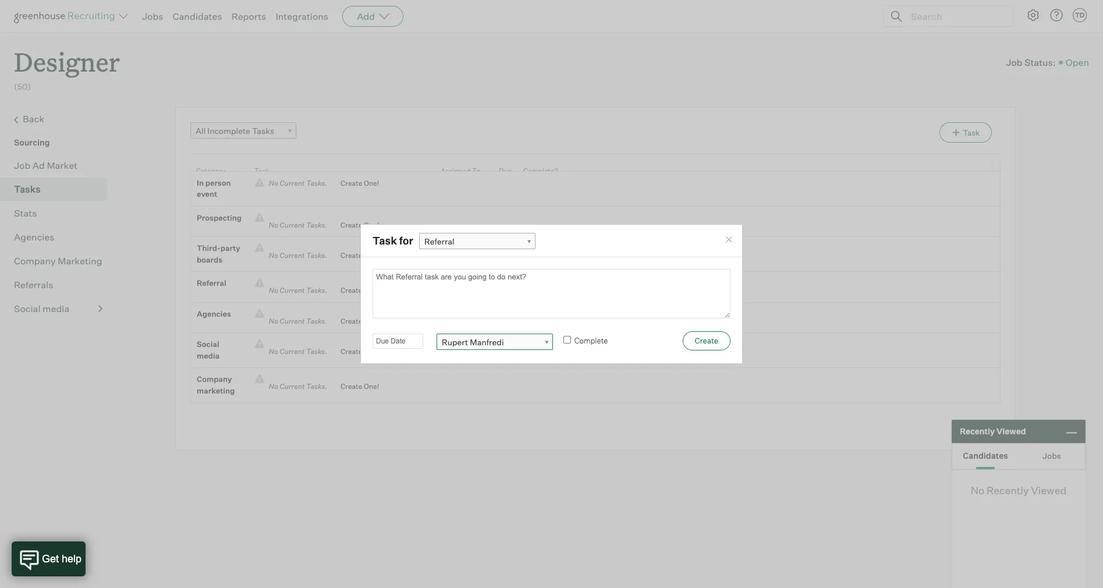 Task type: vqa. For each thing, say whether or not it's contained in the screenshot.
No related to Social media
yes



Task type: locate. For each thing, give the bounding box(es) containing it.
2 create one! from the top
[[341, 220, 379, 229]]

0 horizontal spatial job
[[14, 159, 30, 171]]

tasks
[[252, 126, 274, 135], [14, 183, 41, 195]]

current for third-party boards
[[280, 251, 305, 260]]

agencies link
[[14, 230, 102, 244]]

company inside 'company marketing'
[[197, 374, 232, 384]]

tasks. for social media
[[306, 347, 327, 356]]

media
[[43, 303, 69, 314], [197, 351, 220, 360]]

1 vertical spatial task
[[254, 166, 270, 175]]

add button
[[342, 6, 404, 27]]

7 create one! link from the top
[[332, 381, 379, 392]]

0 horizontal spatial referral
[[197, 278, 226, 288]]

candidates right jobs
[[173, 10, 222, 22]]

1 create from the top
[[341, 179, 362, 187]]

7 current from the top
[[280, 382, 305, 391]]

no
[[269, 179, 278, 187], [269, 220, 278, 229], [269, 251, 278, 260], [269, 286, 278, 295], [269, 317, 278, 325], [269, 347, 278, 356], [269, 382, 278, 391], [971, 484, 985, 497]]

What Referral task are you going to do next? text field
[[373, 269, 731, 318]]

current for in person event
[[280, 179, 305, 187]]

social media up 'company marketing'
[[197, 340, 220, 360]]

6 one! from the top
[[364, 347, 379, 356]]

1 horizontal spatial media
[[197, 351, 220, 360]]

create one! link for prospecting
[[332, 219, 379, 231]]

create one! link for company marketing
[[332, 381, 379, 392]]

social up 'company marketing'
[[197, 340, 219, 349]]

tasks right incomplete
[[252, 126, 274, 135]]

create one! for agencies
[[341, 317, 379, 325]]

0 horizontal spatial viewed
[[997, 426, 1026, 436]]

4 no current tasks. from the top
[[264, 286, 332, 295]]

3 current from the top
[[280, 251, 305, 260]]

create one! link for third-party boards
[[332, 250, 379, 261]]

5 current from the top
[[280, 317, 305, 325]]

3 create from the top
[[341, 251, 362, 260]]

7 one! from the top
[[364, 382, 379, 391]]

6 tasks. from the top
[[306, 347, 327, 356]]

1 vertical spatial viewed
[[1031, 484, 1067, 497]]

5 tasks. from the top
[[306, 317, 327, 325]]

tasks. for in person event
[[306, 179, 327, 187]]

party
[[221, 243, 240, 253]]

back link
[[14, 112, 102, 127]]

0 horizontal spatial task
[[254, 166, 270, 175]]

referral right for
[[424, 236, 455, 246]]

create for referral
[[341, 286, 362, 295]]

2 one! from the top
[[364, 220, 379, 229]]

boards
[[197, 255, 223, 264]]

company up marketing
[[197, 374, 232, 384]]

reports link
[[232, 10, 266, 22]]

current for company marketing
[[280, 382, 305, 391]]

current
[[280, 179, 305, 187], [280, 220, 305, 229], [280, 251, 305, 260], [280, 286, 305, 295], [280, 317, 305, 325], [280, 347, 305, 356], [280, 382, 305, 391]]

candidates down recently viewed
[[963, 450, 1008, 460]]

job left "ad"
[[14, 159, 30, 171]]

recently
[[960, 426, 995, 436], [987, 484, 1029, 497]]

create
[[341, 179, 362, 187], [341, 220, 362, 229], [341, 251, 362, 260], [341, 286, 362, 295], [341, 317, 362, 325], [341, 347, 362, 356], [341, 382, 362, 391]]

0 horizontal spatial social
[[14, 303, 41, 314]]

1 no current tasks. from the top
[[264, 179, 332, 187]]

2 horizontal spatial task
[[963, 128, 980, 137]]

7 create one! from the top
[[341, 382, 379, 391]]

5 no current tasks. from the top
[[264, 317, 332, 325]]

current for referral
[[280, 286, 305, 295]]

media up 'company marketing'
[[197, 351, 220, 360]]

job ad market link
[[14, 158, 102, 172]]

create one! link
[[332, 177, 379, 189], [332, 219, 379, 231], [332, 250, 379, 261], [332, 285, 379, 296], [332, 315, 379, 327], [332, 346, 379, 357], [332, 381, 379, 392]]

7 no current tasks. from the top
[[264, 382, 332, 391]]

0 vertical spatial social
[[14, 303, 41, 314]]

create for social media
[[341, 347, 362, 356]]

in
[[197, 178, 204, 187]]

one! for prospecting
[[364, 220, 379, 229]]

0 horizontal spatial social media
[[14, 303, 69, 314]]

one! for third-party boards
[[364, 251, 379, 260]]

Due Date text field
[[373, 334, 423, 349]]

2 current from the top
[[280, 220, 305, 229]]

4 current from the top
[[280, 286, 305, 295]]

2 create from the top
[[341, 220, 362, 229]]

no for agencies
[[269, 317, 278, 325]]

4 one! from the top
[[364, 286, 379, 295]]

5 create from the top
[[341, 317, 362, 325]]

job
[[1006, 56, 1023, 68], [14, 159, 30, 171]]

6 no current tasks. from the top
[[264, 347, 332, 356]]

6 create one! link from the top
[[332, 346, 379, 357]]

1 tasks. from the top
[[306, 179, 327, 187]]

7 create from the top
[[341, 382, 362, 391]]

no for company marketing
[[269, 382, 278, 391]]

0 vertical spatial job
[[1006, 56, 1023, 68]]

no for social media
[[269, 347, 278, 356]]

viewed
[[997, 426, 1026, 436], [1031, 484, 1067, 497]]

referral down the boards
[[197, 278, 226, 288]]

event
[[197, 189, 217, 199]]

agencies
[[14, 231, 55, 243], [197, 309, 231, 318]]

0 vertical spatial referral
[[424, 236, 455, 246]]

3 create one! link from the top
[[332, 250, 379, 261]]

tasks.
[[306, 179, 327, 187], [306, 220, 327, 229], [306, 251, 327, 260], [306, 286, 327, 295], [306, 317, 327, 325], [306, 347, 327, 356], [306, 382, 327, 391]]

1 vertical spatial social
[[197, 340, 219, 349]]

1 vertical spatial referral
[[197, 278, 226, 288]]

company
[[14, 255, 56, 266], [197, 374, 232, 384]]

0 vertical spatial agencies
[[14, 231, 55, 243]]

one! for social media
[[364, 347, 379, 356]]

0 vertical spatial recently
[[960, 426, 995, 436]]

3 one! from the top
[[364, 251, 379, 260]]

agencies down stats
[[14, 231, 55, 243]]

(50)
[[14, 82, 31, 92]]

1 vertical spatial job
[[14, 159, 30, 171]]

current for social media
[[280, 347, 305, 356]]

1 vertical spatial tasks
[[14, 183, 41, 195]]

2 tasks. from the top
[[306, 220, 327, 229]]

job left "status:"
[[1006, 56, 1023, 68]]

Search text field
[[908, 8, 1003, 25]]

None submit
[[683, 331, 731, 350]]

0 vertical spatial task
[[963, 128, 980, 137]]

0 horizontal spatial media
[[43, 303, 69, 314]]

agencies down the boards
[[197, 309, 231, 318]]

task
[[963, 128, 980, 137], [254, 166, 270, 175], [373, 234, 397, 247]]

tasks. for agencies
[[306, 317, 327, 325]]

1 horizontal spatial tasks
[[252, 126, 274, 135]]

candidates
[[173, 10, 222, 22], [963, 450, 1008, 460]]

all
[[196, 126, 206, 135]]

4 create from the top
[[341, 286, 362, 295]]

task for sourcing
[[963, 128, 980, 137]]

to
[[472, 166, 480, 175]]

2 no current tasks. from the top
[[264, 220, 332, 229]]

referrals
[[14, 279, 53, 290]]

3 no current tasks. from the top
[[264, 251, 332, 260]]

back
[[23, 113, 44, 124]]

create one!
[[341, 179, 379, 187], [341, 220, 379, 229], [341, 251, 379, 260], [341, 286, 379, 295], [341, 317, 379, 325], [341, 347, 379, 356], [341, 382, 379, 391]]

tasks. for prospecting
[[306, 220, 327, 229]]

no current tasks. for referral
[[264, 286, 332, 295]]

integrations
[[276, 10, 328, 22]]

5 create one! from the top
[[341, 317, 379, 325]]

person
[[205, 178, 231, 187]]

one! for company marketing
[[364, 382, 379, 391]]

in person event
[[197, 178, 231, 199]]

0 vertical spatial social media
[[14, 303, 69, 314]]

4 create one! from the top
[[341, 286, 379, 295]]

reports
[[232, 10, 266, 22]]

media down referrals "link"
[[43, 303, 69, 314]]

due
[[499, 166, 512, 175]]

marketing
[[58, 255, 102, 266]]

1 horizontal spatial social media
[[197, 340, 220, 360]]

0 horizontal spatial company
[[14, 255, 56, 266]]

5 one! from the top
[[364, 317, 379, 325]]

1 create one! from the top
[[341, 179, 379, 187]]

6 create from the top
[[341, 347, 362, 356]]

4 tasks. from the top
[[306, 286, 327, 295]]

company for company marketing
[[14, 255, 56, 266]]

tasks. for company marketing
[[306, 382, 327, 391]]

task for dialog
[[360, 224, 743, 364]]

no current tasks. for agencies
[[264, 317, 332, 325]]

rupert manfredi
[[442, 337, 504, 347]]

1 vertical spatial media
[[197, 351, 220, 360]]

1 horizontal spatial social
[[197, 340, 219, 349]]

referral inside task for dialog
[[424, 236, 455, 246]]

1 vertical spatial agencies
[[197, 309, 231, 318]]

candidates link
[[173, 10, 222, 22]]

1 one! from the top
[[364, 179, 379, 187]]

jobs
[[142, 10, 163, 22]]

jobs link
[[142, 10, 163, 22]]

3 tasks. from the top
[[306, 251, 327, 260]]

1 horizontal spatial company
[[197, 374, 232, 384]]

no recently viewed
[[971, 484, 1067, 497]]

no current tasks.
[[264, 179, 332, 187], [264, 220, 332, 229], [264, 251, 332, 260], [264, 286, 332, 295], [264, 317, 332, 325], [264, 347, 332, 356], [264, 382, 332, 391]]

0 vertical spatial candidates
[[173, 10, 222, 22]]

create one! for referral
[[341, 286, 379, 295]]

0 vertical spatial company
[[14, 255, 56, 266]]

no for in person event
[[269, 179, 278, 187]]

status:
[[1025, 56, 1056, 68]]

3 create one! from the top
[[341, 251, 379, 260]]

company for company marketing
[[197, 374, 232, 384]]

td button
[[1073, 8, 1087, 22]]

social media down referrals
[[14, 303, 69, 314]]

2 create one! link from the top
[[332, 219, 379, 231]]

1 horizontal spatial candidates
[[963, 450, 1008, 460]]

close image
[[724, 235, 734, 244]]

1 horizontal spatial referral
[[424, 236, 455, 246]]

social
[[14, 303, 41, 314], [197, 340, 219, 349]]

create for company marketing
[[341, 382, 362, 391]]

1 vertical spatial company
[[197, 374, 232, 384]]

one!
[[364, 179, 379, 187], [364, 220, 379, 229], [364, 251, 379, 260], [364, 286, 379, 295], [364, 317, 379, 325], [364, 347, 379, 356], [364, 382, 379, 391]]

1 create one! link from the top
[[332, 177, 379, 189]]

referral
[[424, 236, 455, 246], [197, 278, 226, 288]]

designer
[[14, 44, 120, 79]]

create one! for social media
[[341, 347, 379, 356]]

social media
[[14, 303, 69, 314], [197, 340, 220, 360]]

job for job ad market
[[14, 159, 30, 171]]

1 horizontal spatial task
[[373, 234, 397, 247]]

tasks up stats
[[14, 183, 41, 195]]

third-party boards
[[197, 243, 240, 264]]

1 horizontal spatial agencies
[[197, 309, 231, 318]]

rupert manfredi link
[[437, 333, 553, 350]]

1 current from the top
[[280, 179, 305, 187]]

integrations link
[[276, 10, 328, 22]]

assigned to
[[441, 166, 480, 175]]

6 current from the top
[[280, 347, 305, 356]]

1 horizontal spatial job
[[1006, 56, 1023, 68]]

5 create one! link from the top
[[332, 315, 379, 327]]

designer (50)
[[14, 44, 120, 92]]

create for third-party boards
[[341, 251, 362, 260]]

stats
[[14, 207, 37, 219]]

social down referrals
[[14, 303, 41, 314]]

2 vertical spatial task
[[373, 234, 397, 247]]

4 create one! link from the top
[[332, 285, 379, 296]]

company up referrals
[[14, 255, 56, 266]]

task for task
[[254, 166, 270, 175]]

6 create one! from the top
[[341, 347, 379, 356]]

7 tasks. from the top
[[306, 382, 327, 391]]

company marketing link
[[14, 254, 102, 268]]

no for referral
[[269, 286, 278, 295]]



Task type: describe. For each thing, give the bounding box(es) containing it.
1 vertical spatial candidates
[[963, 450, 1008, 460]]

tasks link
[[14, 182, 102, 196]]

prospecting
[[197, 213, 242, 222]]

open
[[1066, 56, 1089, 68]]

one! for in person event
[[364, 179, 379, 187]]

company marketing
[[197, 374, 235, 395]]

category
[[196, 166, 226, 175]]

one! for referral
[[364, 286, 379, 295]]

market
[[47, 159, 78, 171]]

1 horizontal spatial viewed
[[1031, 484, 1067, 497]]

complete
[[575, 336, 608, 345]]

job ad market
[[14, 159, 78, 171]]

designer link
[[14, 33, 120, 81]]

td button
[[1071, 6, 1089, 24]]

assigned
[[441, 166, 471, 175]]

current for agencies
[[280, 317, 305, 325]]

one! for agencies
[[364, 317, 379, 325]]

create one! for company marketing
[[341, 382, 379, 391]]

create for prospecting
[[341, 220, 362, 229]]

create one! link for in person event
[[332, 177, 379, 189]]

referrals link
[[14, 278, 102, 292]]

0 vertical spatial viewed
[[997, 426, 1026, 436]]

td
[[1075, 11, 1085, 19]]

create one! for third-party boards
[[341, 251, 379, 260]]

job for job status:
[[1006, 56, 1023, 68]]

greenhouse recruiting image
[[14, 9, 119, 23]]

no current tasks. for third-party boards
[[264, 251, 332, 260]]

create for in person event
[[341, 179, 362, 187]]

tasks. for referral
[[306, 286, 327, 295]]

incomplete
[[207, 126, 250, 135]]

referral link
[[419, 233, 536, 250]]

all incomplete tasks link
[[190, 122, 296, 139]]

configure image
[[1027, 8, 1040, 22]]

no current tasks. for prospecting
[[264, 220, 332, 229]]

task inside dialog
[[373, 234, 397, 247]]

third-
[[197, 243, 221, 253]]

create one! link for agencies
[[332, 315, 379, 327]]

no for prospecting
[[269, 220, 278, 229]]

0 horizontal spatial tasks
[[14, 183, 41, 195]]

manfredi
[[470, 337, 504, 347]]

none submit inside task for dialog
[[683, 331, 731, 350]]

job status:
[[1006, 56, 1056, 68]]

create for agencies
[[341, 317, 362, 325]]

add
[[357, 10, 375, 22]]

complete?
[[523, 166, 558, 175]]

0 horizontal spatial agencies
[[14, 231, 55, 243]]

sourcing
[[14, 137, 50, 147]]

no current tasks. for in person event
[[264, 179, 332, 187]]

create one! link for referral
[[332, 285, 379, 296]]

recently viewed
[[960, 426, 1026, 436]]

current for prospecting
[[280, 220, 305, 229]]

Complete checkbox
[[564, 336, 571, 343]]

0 vertical spatial tasks
[[252, 126, 274, 135]]

create one! for prospecting
[[341, 220, 379, 229]]

0 horizontal spatial candidates
[[173, 10, 222, 22]]

no for third-party boards
[[269, 251, 278, 260]]

task for
[[373, 234, 413, 247]]

company marketing
[[14, 255, 102, 266]]

all incomplete tasks
[[196, 126, 274, 135]]

no current tasks. for company marketing
[[264, 382, 332, 391]]

ad
[[32, 159, 45, 171]]

1 vertical spatial social media
[[197, 340, 220, 360]]

1 vertical spatial recently
[[987, 484, 1029, 497]]

tasks. for third-party boards
[[306, 251, 327, 260]]

for
[[399, 234, 413, 247]]

rupert
[[442, 337, 468, 347]]

stats link
[[14, 206, 102, 220]]

social media link
[[14, 301, 102, 315]]

no current tasks. for social media
[[264, 347, 332, 356]]

marketing
[[197, 386, 235, 395]]

create one! for in person event
[[341, 179, 379, 187]]

create one! link for social media
[[332, 346, 379, 357]]

0 vertical spatial media
[[43, 303, 69, 314]]



